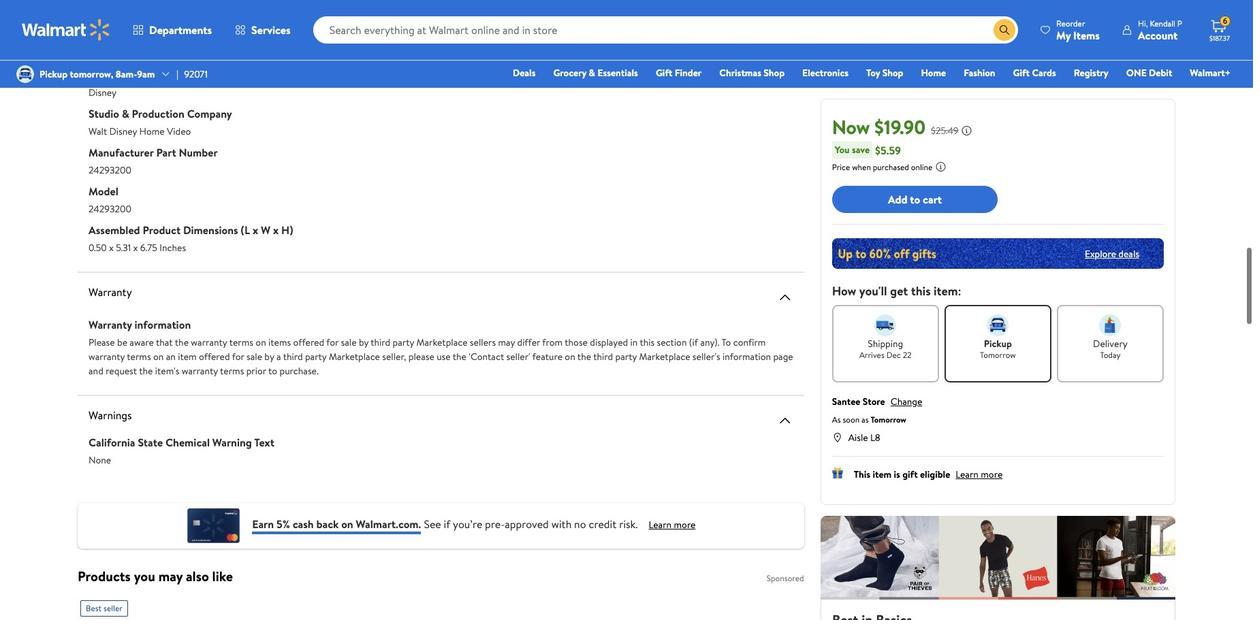 Task type: describe. For each thing, give the bounding box(es) containing it.
1 horizontal spatial party
[[393, 336, 414, 349]]

product
[[143, 222, 181, 237]]

0 vertical spatial disney
[[89, 86, 117, 99]]

to inside warranty information please be aware that the warranty terms on items offered for sale by third party marketplace sellers may differ from those displayed in this section (if any). to confirm warranty terms on an item offered for sale by a third party marketplace seller, please use the 'contact seller' feature on the third party marketplace seller's information page and request the item's warranty terms prior to purchase.
[[269, 364, 277, 378]]

services button
[[224, 14, 302, 46]]

p
[[1178, 17, 1183, 29]]

on left items
[[256, 336, 266, 349]]

chemical
[[166, 435, 210, 450]]

1 horizontal spatial marketplace
[[417, 336, 468, 349]]

pickup tomorrow
[[981, 337, 1017, 361]]

displayed
[[590, 336, 628, 349]]

learn more button
[[956, 468, 1003, 482]]

warranty for warranty
[[89, 285, 132, 300]]

services
[[252, 22, 291, 37]]

none
[[89, 454, 111, 467]]

on left an
[[153, 350, 164, 364]]

warnings image
[[777, 413, 794, 429]]

if
[[444, 517, 451, 532]]

1 horizontal spatial third
[[371, 336, 391, 349]]

1 horizontal spatial item
[[873, 468, 892, 482]]

see
[[424, 517, 441, 532]]

santee
[[833, 395, 861, 409]]

hi, kendall p account
[[1139, 17, 1183, 43]]

inches
[[160, 241, 186, 255]]

1 horizontal spatial by
[[359, 336, 369, 349]]

1 horizontal spatial tomorrow
[[981, 350, 1017, 361]]

one
[[1127, 66, 1147, 80]]

and
[[89, 364, 103, 378]]

add
[[889, 192, 908, 207]]

fashion link
[[958, 65, 1002, 80]]

my
[[1057, 28, 1071, 43]]

finder
[[675, 66, 702, 80]]

|
[[177, 67, 179, 81]]

change button
[[891, 395, 923, 409]]

0 vertical spatial warranty
[[191, 336, 227, 349]]

218
[[89, 8, 102, 21]]

learn more
[[649, 519, 696, 532]]

x right "(l"
[[253, 222, 258, 237]]

x right w
[[273, 222, 279, 237]]

santee store change as soon as tomorrow
[[833, 395, 923, 426]]

0 horizontal spatial third
[[283, 350, 303, 364]]

min
[[104, 8, 120, 21]]

0 vertical spatial learn
[[956, 468, 979, 482]]

be
[[117, 336, 127, 349]]

deals
[[513, 66, 536, 80]]

1 vertical spatial warranty
[[89, 350, 125, 364]]

change
[[891, 395, 923, 409]]

0 vertical spatial for
[[327, 336, 339, 349]]

5.31
[[116, 241, 131, 255]]

also
[[186, 567, 209, 586]]

$187.37
[[1210, 33, 1231, 43]]

x left 5.31 at the left of page
[[109, 241, 114, 255]]

cards
[[1033, 66, 1057, 80]]

(if
[[690, 336, 699, 349]]

2 vertical spatial terms
[[220, 364, 244, 378]]

prior
[[246, 364, 266, 378]]

an
[[166, 350, 176, 364]]

brand
[[89, 67, 117, 82]]

0 horizontal spatial more
[[674, 519, 696, 532]]

intent image for delivery image
[[1100, 315, 1122, 337]]

seller
[[104, 603, 123, 614]]

best
[[86, 603, 102, 614]]

on down 'those'
[[565, 350, 576, 364]]

& inside the grocery & essentials link
[[589, 66, 596, 80]]

home inside 218 min edition standard brand disney studio & production company walt disney home video manufacturer part number 24293200 model 24293200 assembled product dimensions (l x w x h) 0.50 x 5.31 x 6.75 inches
[[139, 124, 165, 138]]

toy shop link
[[861, 65, 910, 80]]

hi,
[[1139, 17, 1149, 29]]

intent image for shipping image
[[875, 315, 897, 337]]

in
[[631, 336, 638, 349]]

price when purchased online
[[833, 162, 933, 173]]

please
[[409, 350, 435, 364]]

christmas
[[720, 66, 762, 80]]

electronics link
[[797, 65, 855, 80]]

assembled
[[89, 222, 140, 237]]

x right 5.31 at the left of page
[[133, 241, 138, 255]]

grocery & essentials link
[[548, 65, 645, 80]]

no
[[575, 517, 587, 532]]

92071
[[184, 67, 208, 81]]

delivery
[[1094, 337, 1128, 351]]

capital one  earn 5% cash back on walmart.com. see if you're pre-approved with no credit risk. learn more element
[[649, 519, 696, 533]]

feature
[[533, 350, 563, 364]]

part
[[156, 145, 176, 160]]

tomorrow inside the santee store change as soon as tomorrow
[[871, 414, 907, 426]]

& inside 218 min edition standard brand disney studio & production company walt disney home video manufacturer part number 24293200 model 24293200 assembled product dimensions (l x w x h) 0.50 x 5.31 x 6.75 inches
[[122, 106, 129, 121]]

0 horizontal spatial sale
[[247, 350, 262, 364]]

l8
[[871, 431, 881, 445]]

to inside button
[[911, 192, 921, 207]]

products you may also like
[[78, 567, 233, 586]]

california
[[89, 435, 135, 450]]

warranty image
[[777, 289, 794, 306]]

pre-
[[485, 517, 505, 532]]

toy shop
[[867, 66, 904, 80]]

you'll
[[860, 283, 888, 300]]

Walmart Site-Wide search field
[[313, 16, 1019, 44]]

home link
[[916, 65, 953, 80]]

studio
[[89, 106, 119, 121]]

edition
[[89, 28, 123, 43]]

eligible
[[921, 468, 951, 482]]

use
[[437, 350, 451, 364]]

delivery today
[[1094, 337, 1128, 361]]

online
[[912, 162, 933, 173]]

$19.90
[[875, 114, 926, 140]]

confirm
[[734, 336, 766, 349]]

0 vertical spatial sale
[[341, 336, 357, 349]]

debit
[[1150, 66, 1173, 80]]

credit
[[589, 517, 617, 532]]

essentials
[[598, 66, 638, 80]]

when
[[853, 162, 871, 173]]

this inside warranty information please be aware that the warranty terms on items offered for sale by third party marketplace sellers may differ from those displayed in this section (if any). to confirm warranty terms on an item offered for sale by a third party marketplace seller, please use the 'contact seller' feature on the third party marketplace seller's information page and request the item's warranty terms prior to purchase.
[[640, 336, 655, 349]]

0 vertical spatial information
[[135, 317, 191, 332]]

1 horizontal spatial home
[[922, 66, 947, 80]]

shop for christmas shop
[[764, 66, 785, 80]]

item inside warranty information please be aware that the warranty terms on items offered for sale by third party marketplace sellers may differ from those displayed in this section (if any). to confirm warranty terms on an item offered for sale by a third party marketplace seller, please use the 'contact seller' feature on the third party marketplace seller's information page and request the item's warranty terms prior to purchase.
[[178, 350, 197, 364]]

shipping
[[868, 337, 904, 351]]

page
[[774, 350, 794, 364]]

text
[[254, 435, 275, 450]]

cash
[[293, 517, 314, 532]]

those
[[565, 336, 588, 349]]

earn 5% cash back on walmart.com. see if you're pre-approved with no credit risk.
[[252, 517, 638, 532]]

may inside warranty information please be aware that the warranty terms on items offered for sale by third party marketplace sellers may differ from those displayed in this section (if any). to confirm warranty terms on an item offered for sale by a third party marketplace seller, please use the 'contact seller' feature on the third party marketplace seller's information page and request the item's warranty terms prior to purchase.
[[498, 336, 515, 349]]

gift cards
[[1014, 66, 1057, 80]]

deals
[[1119, 247, 1140, 261]]

the right use
[[453, 350, 467, 364]]

how you'll get this item:
[[833, 283, 962, 300]]

shipping arrives dec 22
[[860, 337, 912, 361]]

earn
[[252, 517, 274, 532]]

intent image for pickup image
[[988, 315, 1009, 337]]

aisle l8
[[849, 431, 881, 445]]

1 horizontal spatial this
[[912, 283, 931, 300]]

2 horizontal spatial third
[[594, 350, 613, 364]]



Task type: locate. For each thing, give the bounding box(es) containing it.
1 vertical spatial &
[[122, 106, 129, 121]]

warranty information please be aware that the warranty terms on items offered for sale by third party marketplace sellers may differ from those displayed in this section (if any). to confirm warranty terms on an item offered for sale by a third party marketplace seller, please use the 'contact seller' feature on the third party marketplace seller's information page and request the item's warranty terms prior to purchase.
[[89, 317, 794, 378]]

grocery
[[554, 66, 587, 80]]

purchased
[[873, 162, 910, 173]]

add to cart
[[889, 192, 943, 207]]

1 24293200 from the top
[[89, 163, 131, 177]]

learn right eligible
[[956, 468, 979, 482]]

terms up prior
[[229, 336, 253, 349]]

0 horizontal spatial &
[[122, 106, 129, 121]]

approved
[[505, 517, 549, 532]]

walmart+
[[1191, 66, 1231, 80]]

standard
[[89, 47, 125, 60]]

for
[[327, 336, 339, 349], [232, 350, 244, 364]]

0 vertical spatial warranty
[[89, 285, 132, 300]]

video
[[167, 124, 191, 138]]

one debit link
[[1121, 65, 1179, 80]]

warranty right 'that'
[[191, 336, 227, 349]]

sellers
[[470, 336, 496, 349]]

1 horizontal spatial for
[[327, 336, 339, 349]]

party down in on the bottom right
[[616, 350, 637, 364]]

0 horizontal spatial item
[[178, 350, 197, 364]]

22
[[903, 350, 912, 361]]

0 horizontal spatial to
[[269, 364, 277, 378]]

0 vertical spatial 24293200
[[89, 163, 131, 177]]

home left fashion on the top right of page
[[922, 66, 947, 80]]

tomorrow,
[[70, 67, 113, 81]]

0 horizontal spatial offered
[[199, 350, 230, 364]]

electronics
[[803, 66, 849, 80]]

1 shop from the left
[[764, 66, 785, 80]]

0 vertical spatial item
[[178, 350, 197, 364]]

gift for gift finder
[[656, 66, 673, 80]]

gift left the cards
[[1014, 66, 1030, 80]]

risk.
[[620, 517, 638, 532]]

account
[[1139, 28, 1178, 43]]

get
[[891, 283, 909, 300]]

pickup for pickup tomorrow
[[985, 337, 1013, 351]]

2 vertical spatial warranty
[[182, 364, 218, 378]]

dec
[[887, 350, 901, 361]]

1 horizontal spatial shop
[[883, 66, 904, 80]]

to
[[722, 336, 731, 349]]

arrives
[[860, 350, 885, 361]]

sponsored
[[767, 573, 805, 584]]

1 vertical spatial this
[[640, 336, 655, 349]]

capitalone image
[[186, 509, 241, 543]]

this right in on the bottom right
[[640, 336, 655, 349]]

0 vertical spatial &
[[589, 66, 596, 80]]

gift left finder
[[656, 66, 673, 80]]

0 horizontal spatial tomorrow
[[871, 414, 907, 426]]

for right items
[[327, 336, 339, 349]]

1 vertical spatial tomorrow
[[871, 414, 907, 426]]

pickup for pickup tomorrow, 8am-9am
[[40, 67, 68, 81]]

0 horizontal spatial pickup
[[40, 67, 68, 81]]

walmart+ link
[[1185, 65, 1238, 80]]

explore deals link
[[1080, 242, 1146, 266]]

toy
[[867, 66, 881, 80]]

1 vertical spatial for
[[232, 350, 244, 364]]

1 vertical spatial sale
[[247, 350, 262, 364]]

1 vertical spatial home
[[139, 124, 165, 138]]

search icon image
[[1000, 25, 1011, 35]]

1 horizontal spatial pickup
[[985, 337, 1013, 351]]

24293200 down model
[[89, 202, 131, 216]]

offered right items
[[293, 336, 324, 349]]

to left the cart
[[911, 192, 921, 207]]

gifting made easy image
[[833, 468, 843, 479]]

dimensions
[[183, 222, 238, 237]]

1 horizontal spatial offered
[[293, 336, 324, 349]]

legal information image
[[936, 162, 947, 172]]

california state chemical warning text none
[[89, 435, 275, 467]]

6.75
[[140, 241, 157, 255]]

0 vertical spatial may
[[498, 336, 515, 349]]

home down the production
[[139, 124, 165, 138]]

terms
[[229, 336, 253, 349], [127, 350, 151, 364], [220, 364, 244, 378]]

shop
[[764, 66, 785, 80], [883, 66, 904, 80]]

1 vertical spatial disney
[[109, 124, 137, 138]]

the right 'that'
[[175, 336, 189, 349]]

pickup down intent image for pickup
[[985, 337, 1013, 351]]

item right an
[[178, 350, 197, 364]]

2 horizontal spatial marketplace
[[640, 350, 691, 364]]

up to sixty percent off deals. shop now. image
[[833, 239, 1165, 269]]

gift for gift cards
[[1014, 66, 1030, 80]]

tomorrow
[[981, 350, 1017, 361], [871, 414, 907, 426]]

warranty
[[191, 336, 227, 349], [89, 350, 125, 364], [182, 364, 218, 378]]

marketplace up use
[[417, 336, 468, 349]]

0 horizontal spatial home
[[139, 124, 165, 138]]

1 vertical spatial offered
[[199, 350, 230, 364]]

$25.49
[[932, 124, 959, 138]]

third down displayed
[[594, 350, 613, 364]]

6 $187.37
[[1210, 15, 1231, 43]]

christmas shop link
[[714, 65, 791, 80]]

1 vertical spatial 24293200
[[89, 202, 131, 216]]

gift cards link
[[1008, 65, 1063, 80]]

terms left prior
[[220, 364, 244, 378]]

1 vertical spatial terms
[[127, 350, 151, 364]]

1 vertical spatial may
[[159, 567, 183, 586]]

1 gift from the left
[[656, 66, 673, 80]]

warranty down 0.50
[[89, 285, 132, 300]]

store
[[863, 395, 886, 409]]

offered right an
[[199, 350, 230, 364]]

purchase.
[[280, 364, 319, 378]]

information down confirm
[[723, 350, 771, 364]]

0 vertical spatial terms
[[229, 336, 253, 349]]

0 horizontal spatial party
[[305, 350, 327, 364]]

0 horizontal spatial this
[[640, 336, 655, 349]]

0 vertical spatial this
[[912, 283, 931, 300]]

0 horizontal spatial information
[[135, 317, 191, 332]]

number
[[179, 145, 218, 160]]

now $19.90
[[833, 114, 926, 140]]

0 horizontal spatial gift
[[656, 66, 673, 80]]

1 horizontal spatial &
[[589, 66, 596, 80]]

may up seller' on the bottom
[[498, 336, 515, 349]]

5%
[[277, 517, 290, 532]]

warranty inside warranty information please be aware that the warranty terms on items offered for sale by third party marketplace sellers may differ from those displayed in this section (if any). to confirm warranty terms on an item offered for sale by a third party marketplace seller, please use the 'contact seller' feature on the third party marketplace seller's information page and request the item's warranty terms prior to purchase.
[[89, 317, 132, 332]]

2 warranty from the top
[[89, 317, 132, 332]]

2 24293200 from the top
[[89, 202, 131, 216]]

1 horizontal spatial sale
[[341, 336, 357, 349]]

one debit
[[1127, 66, 1173, 80]]

1 vertical spatial by
[[265, 350, 274, 364]]

pickup left tomorrow,
[[40, 67, 68, 81]]

more right eligible
[[981, 468, 1003, 482]]

0 vertical spatial offered
[[293, 336, 324, 349]]

party up purchase.
[[305, 350, 327, 364]]

reorder my items
[[1057, 17, 1101, 43]]

0.50
[[89, 241, 107, 255]]

warning
[[212, 435, 252, 450]]

model
[[89, 184, 118, 199]]

fashion
[[964, 66, 996, 80]]

1 vertical spatial pickup
[[985, 337, 1013, 351]]

1 horizontal spatial learn
[[956, 468, 979, 482]]

the left item's
[[139, 364, 153, 378]]

0 horizontal spatial marketplace
[[329, 350, 380, 364]]

learn
[[956, 468, 979, 482], [649, 519, 672, 532]]

tomorrow up "l8" on the bottom right of page
[[871, 414, 907, 426]]

third right a
[[283, 350, 303, 364]]

2 shop from the left
[[883, 66, 904, 80]]

seller'
[[507, 350, 531, 364]]

departments button
[[121, 14, 224, 46]]

pickup inside pickup tomorrow
[[985, 337, 1013, 351]]

1 vertical spatial information
[[723, 350, 771, 364]]

item
[[178, 350, 197, 364], [873, 468, 892, 482]]

how
[[833, 283, 857, 300]]

learn right risk.
[[649, 519, 672, 532]]

seller,
[[383, 350, 406, 364]]

information
[[135, 317, 191, 332], [723, 350, 771, 364]]

1 vertical spatial more
[[674, 519, 696, 532]]

0 horizontal spatial for
[[232, 350, 244, 364]]

24293200 down manufacturer
[[89, 163, 131, 177]]

the down 'those'
[[578, 350, 592, 364]]

tomorrow down intent image for pickup
[[981, 350, 1017, 361]]

1 vertical spatial warranty
[[89, 317, 132, 332]]

1 horizontal spatial more
[[981, 468, 1003, 482]]

for left a
[[232, 350, 244, 364]]

gift finder link
[[650, 65, 708, 80]]

aisle
[[849, 431, 869, 445]]

2 horizontal spatial party
[[616, 350, 637, 364]]

0 vertical spatial tomorrow
[[981, 350, 1017, 361]]

| 92071
[[177, 67, 208, 81]]

warranty down please
[[89, 350, 125, 364]]

item's
[[155, 364, 180, 378]]

item:
[[934, 283, 962, 300]]

& right "studio"
[[122, 106, 129, 121]]

1 warranty from the top
[[89, 285, 132, 300]]

218 min edition standard brand disney studio & production company walt disney home video manufacturer part number 24293200 model 24293200 assembled product dimensions (l x w x h) 0.50 x 5.31 x 6.75 inches
[[89, 8, 293, 255]]

1 vertical spatial item
[[873, 468, 892, 482]]

1 horizontal spatial may
[[498, 336, 515, 349]]

items
[[1074, 28, 1101, 43]]

1 vertical spatial learn
[[649, 519, 672, 532]]

terms down the aware
[[127, 350, 151, 364]]

may right you
[[159, 567, 183, 586]]

0 vertical spatial home
[[922, 66, 947, 80]]

& right grocery
[[589, 66, 596, 80]]

like
[[212, 567, 233, 586]]

walmart image
[[22, 19, 110, 41]]

2 gift from the left
[[1014, 66, 1030, 80]]

shop right toy
[[883, 66, 904, 80]]

warranty right item's
[[182, 364, 218, 378]]

0 horizontal spatial may
[[159, 567, 183, 586]]

item left 'is'
[[873, 468, 892, 482]]

0 vertical spatial to
[[911, 192, 921, 207]]

pickup
[[40, 67, 68, 81], [985, 337, 1013, 351]]

marketplace down section
[[640, 350, 691, 364]]

shop for toy shop
[[883, 66, 904, 80]]

pickup tomorrow, 8am-9am
[[40, 67, 155, 81]]

1 horizontal spatial gift
[[1014, 66, 1030, 80]]

on
[[256, 336, 266, 349], [153, 350, 164, 364], [565, 350, 576, 364], [341, 517, 353, 532]]

information up 'that'
[[135, 317, 191, 332]]

 image
[[16, 65, 34, 83]]

any).
[[701, 336, 720, 349]]

0 vertical spatial more
[[981, 468, 1003, 482]]

0 vertical spatial pickup
[[40, 67, 68, 81]]

learn more about strikethrough prices image
[[962, 125, 973, 136]]

(l
[[241, 222, 250, 237]]

home
[[922, 66, 947, 80], [139, 124, 165, 138]]

disney down brand
[[89, 86, 117, 99]]

more right risk.
[[674, 519, 696, 532]]

1 horizontal spatial to
[[911, 192, 921, 207]]

0 horizontal spatial learn
[[649, 519, 672, 532]]

third up "seller,"
[[371, 336, 391, 349]]

0 horizontal spatial shop
[[764, 66, 785, 80]]

9am
[[137, 67, 155, 81]]

1 vertical spatial to
[[269, 364, 277, 378]]

offered
[[293, 336, 324, 349], [199, 350, 230, 364]]

shop right christmas
[[764, 66, 785, 80]]

warranty for warranty information please be aware that the warranty terms on items offered for sale by third party marketplace sellers may differ from those displayed in this section (if any). to confirm warranty terms on an item offered for sale by a third party marketplace seller, please use the 'contact seller' feature on the third party marketplace seller's information page and request the item's warranty terms prior to purchase.
[[89, 317, 132, 332]]

1 horizontal spatial information
[[723, 350, 771, 364]]

0 vertical spatial by
[[359, 336, 369, 349]]

warranty up please
[[89, 317, 132, 332]]

on right back
[[341, 517, 353, 532]]

now
[[833, 114, 871, 140]]

gift
[[903, 468, 918, 482]]

this right get
[[912, 283, 931, 300]]

company
[[187, 106, 232, 121]]

disney up manufacturer
[[109, 124, 137, 138]]

party up "seller,"
[[393, 336, 414, 349]]

you save $5.59
[[835, 143, 901, 158]]

departments
[[149, 22, 212, 37]]

you're
[[453, 517, 483, 532]]

registry
[[1074, 66, 1109, 80]]

to down a
[[269, 364, 277, 378]]

Search search field
[[313, 16, 1019, 44]]

walt
[[89, 124, 107, 138]]

0 horizontal spatial by
[[265, 350, 274, 364]]

marketplace left "seller,"
[[329, 350, 380, 364]]



Task type: vqa. For each thing, say whether or not it's contained in the screenshot.
the "Learn more"
yes



